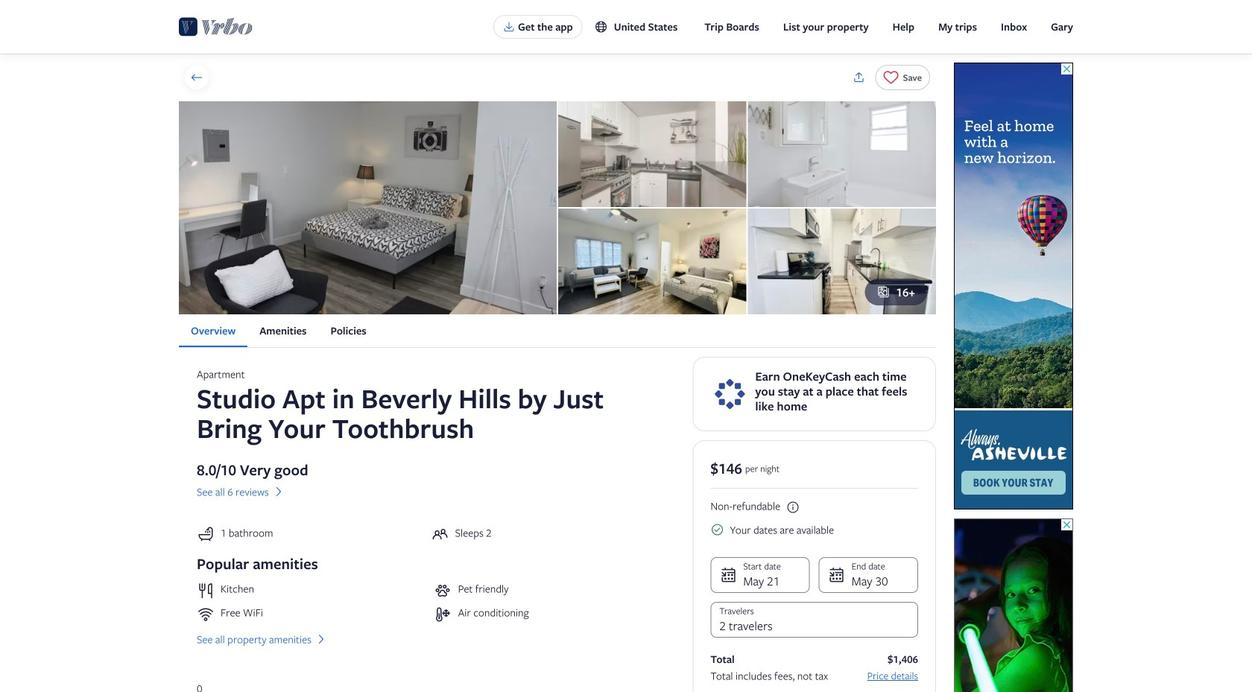 Task type: locate. For each thing, give the bounding box(es) containing it.
0 vertical spatial small image
[[595, 20, 608, 34]]

1 vertical spatial private kitchen image
[[748, 209, 936, 315]]

share image
[[852, 71, 866, 84]]

0 horizontal spatial small image
[[595, 20, 608, 34]]

1 horizontal spatial small image
[[711, 523, 724, 537]]

small image
[[595, 20, 608, 34], [711, 523, 724, 537]]

medium image
[[314, 633, 328, 646]]

0 horizontal spatial private kitchen image
[[558, 101, 746, 207]]

bathroom image
[[748, 101, 936, 207]]

list
[[179, 315, 936, 347]]

list item
[[197, 582, 428, 600], [434, 582, 666, 600], [197, 606, 428, 624], [434, 606, 666, 624]]

medium image
[[272, 485, 285, 499]]

vrbo logo image
[[179, 15, 253, 39]]

1 horizontal spatial private kitchen image
[[748, 209, 936, 315]]

1 vertical spatial small image
[[711, 523, 724, 537]]

private kitchen image
[[558, 101, 746, 207], [748, 209, 936, 315]]



Task type: describe. For each thing, give the bounding box(es) containing it.
download the app button image
[[503, 21, 515, 33]]

room image
[[179, 101, 557, 315]]

0 vertical spatial private kitchen image
[[558, 101, 746, 207]]

living area image
[[558, 209, 746, 315]]

see all properties image
[[190, 71, 203, 84]]

show all 16 images image
[[877, 286, 890, 299]]



Task type: vqa. For each thing, say whether or not it's contained in the screenshot.
Property grounds image
no



